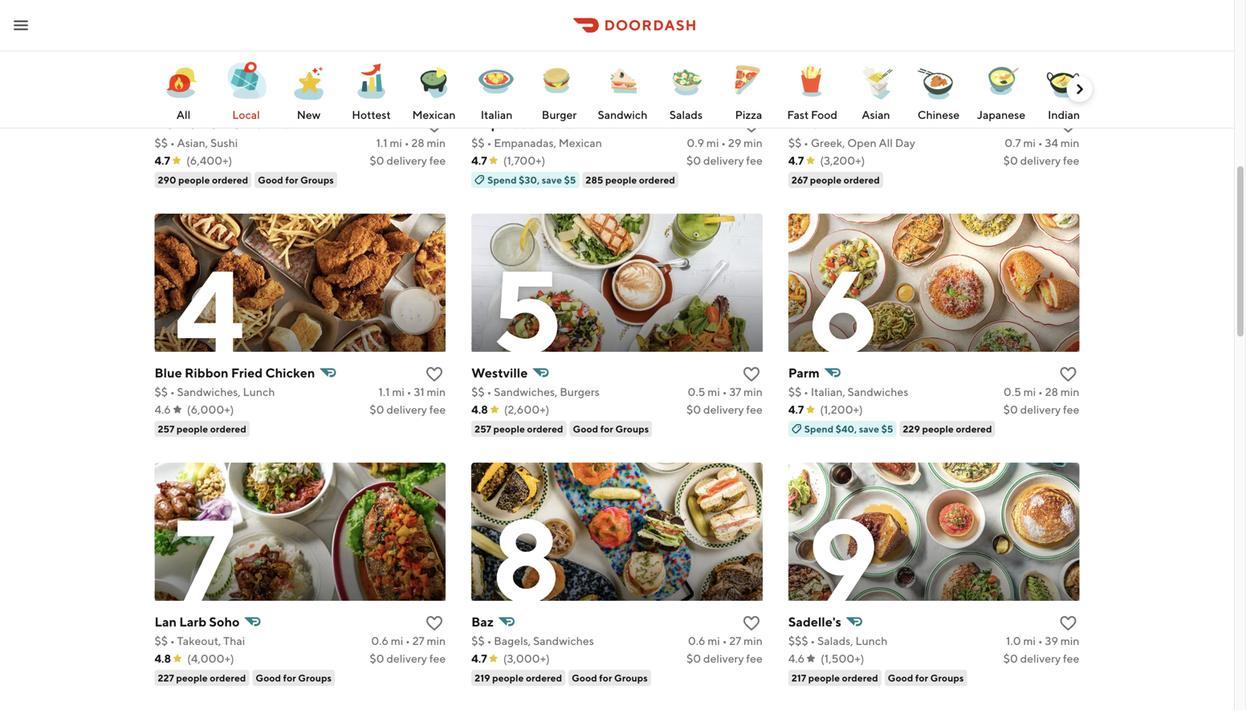 Task type: describe. For each thing, give the bounding box(es) containing it.
people down (2,600+)
[[494, 423, 525, 435]]

$​0 for parm
[[1004, 403, 1018, 416]]

$$ for kiki's
[[789, 136, 802, 149]]

1 horizontal spatial new
[[297, 108, 321, 121]]

indian
[[1048, 108, 1080, 121]]

fee for lan larb soho
[[430, 652, 446, 665]]

blue
[[155, 365, 182, 380]]

spend $30, save $5
[[488, 174, 576, 186]]

ordered down (1,500+)
[[842, 672, 879, 684]]

delivery for kiki's
[[1021, 154, 1061, 167]]

$5 for empanada mama
[[564, 174, 576, 186]]

mi for domodomo new york
[[390, 136, 402, 149]]

groups for lan larb soho
[[298, 672, 332, 684]]

ordered down (2,600+)
[[527, 423, 564, 435]]

290
[[158, 174, 176, 186]]

mi for baz
[[708, 634, 720, 647]]

min for westville
[[744, 385, 763, 398]]

good for groups for domodomo new york
[[258, 174, 334, 186]]

217
[[792, 672, 807, 684]]

sandwiches, for westville
[[494, 385, 558, 398]]

$​0 for blue ribbon fried chicken
[[370, 403, 384, 416]]

ribbon
[[185, 365, 229, 380]]

lunch for sadelle's
[[856, 634, 888, 647]]

mi for empanada mama
[[707, 136, 719, 149]]

27 for baz
[[730, 634, 742, 647]]

fee for sadelle's
[[1064, 652, 1080, 665]]

(6,000+)
[[187, 403, 234, 416]]

ordered right 285 in the left top of the page
[[639, 174, 675, 186]]

$​0 for domodomo new york
[[370, 154, 384, 167]]

0 horizontal spatial new
[[245, 116, 272, 131]]

good for westville
[[573, 423, 599, 435]]

greek,
[[811, 136, 845, 149]]

1.0
[[1007, 634, 1021, 647]]

people right "229" on the right bottom
[[923, 423, 954, 435]]

for for domodomo new york
[[285, 174, 298, 186]]

1.1 for domodomo new york
[[376, 136, 388, 149]]

delivery for parm
[[1021, 403, 1061, 416]]

burgers
[[560, 385, 600, 398]]

(3,200+)
[[820, 154, 865, 167]]

fee for parm
[[1064, 403, 1080, 416]]

290 people ordered
[[158, 174, 248, 186]]

groups for westville
[[616, 423, 649, 435]]

2 257 from the left
[[475, 423, 492, 435]]

westville
[[472, 365, 528, 380]]

food
[[811, 108, 838, 121]]

domodomo new york
[[155, 116, 302, 131]]

$​0 for westville
[[687, 403, 701, 416]]

bagels,
[[494, 634, 531, 647]]

0.7 mi • 34 min
[[1005, 136, 1080, 149]]

0.5 for parm
[[1004, 385, 1022, 398]]

$$ • takeout, thai
[[155, 634, 245, 647]]

empanada
[[472, 116, 536, 131]]

$$ • italian, sandwiches
[[789, 385, 909, 398]]

$​0 delivery fee for kiki's
[[1004, 154, 1080, 167]]

people down (6,000+)
[[177, 423, 208, 435]]

click to add this store to your saved list image for kiki's
[[1059, 116, 1078, 135]]

good for groups for sadelle's
[[888, 672, 964, 684]]

$​0 delivery fee for parm
[[1004, 403, 1080, 416]]

delivery for sadelle's
[[1021, 652, 1061, 665]]

4.6 for blue ribbon fried chicken
[[155, 403, 171, 416]]

0.5 mi • 28 min
[[1004, 385, 1080, 398]]

227 people ordered
[[158, 672, 246, 684]]

good for baz
[[572, 672, 597, 684]]

$$$ • salads, lunch
[[789, 634, 888, 647]]

lan larb soho
[[155, 614, 240, 629]]

fast
[[788, 108, 809, 121]]

$$ for lan larb soho
[[155, 634, 168, 647]]

fast food
[[788, 108, 838, 121]]

39
[[1045, 634, 1059, 647]]

mama
[[538, 116, 575, 131]]

(6,400+)
[[186, 154, 232, 167]]

227
[[158, 672, 174, 684]]

good for groups for lan larb soho
[[256, 672, 332, 684]]

219 people ordered
[[475, 672, 562, 684]]

fee for blue ribbon fried chicken
[[430, 403, 446, 416]]

min for baz
[[744, 634, 763, 647]]

217 people ordered
[[792, 672, 879, 684]]

chinese
[[918, 108, 960, 121]]

$​0 delivery fee for blue ribbon fried chicken
[[370, 403, 446, 416]]

28 for parm
[[1046, 385, 1059, 398]]

$$$
[[789, 634, 809, 647]]

delivery for domodomo new york
[[387, 154, 427, 167]]

fee for empanada mama
[[747, 154, 763, 167]]

good for sadelle's
[[888, 672, 914, 684]]

for for westville
[[601, 423, 614, 435]]

min for sadelle's
[[1061, 634, 1080, 647]]

mi for kiki's
[[1024, 136, 1036, 149]]

(1,500+)
[[821, 652, 865, 665]]

fee for westville
[[747, 403, 763, 416]]

people right 217
[[809, 672, 840, 684]]

save for parm
[[859, 423, 880, 435]]

(2,600+)
[[504, 403, 550, 416]]

$$ • asian, sushi
[[155, 136, 238, 149]]

$​0 for lan larb soho
[[370, 652, 384, 665]]

asian,
[[177, 136, 208, 149]]

spend for parm
[[805, 423, 834, 435]]

blue ribbon fried chicken
[[155, 365, 315, 380]]

mi for parm
[[1024, 385, 1036, 398]]

$​0 delivery fee for baz
[[687, 652, 763, 665]]

click to add this store to your saved list image for empanada mama
[[742, 116, 761, 135]]

267
[[792, 174, 808, 186]]

open
[[848, 136, 877, 149]]

salads
[[670, 108, 703, 121]]

ordered down (4,000+)
[[210, 672, 246, 684]]

sandwiches for parm
[[848, 385, 909, 398]]

thai
[[223, 634, 245, 647]]

4.7 for domodomo new york
[[155, 154, 170, 167]]

$$ • empanadas, mexican
[[472, 136, 602, 149]]

219
[[475, 672, 490, 684]]

$​0 delivery fee for westville
[[687, 403, 763, 416]]

fried
[[231, 365, 263, 380]]

good for groups for baz
[[572, 672, 648, 684]]

takeout,
[[177, 634, 221, 647]]

soho
[[209, 614, 240, 629]]

0 vertical spatial all
[[177, 108, 191, 121]]

click to add this store to your saved list image for domodomo new york
[[425, 116, 444, 135]]

people down (6,400+)
[[178, 174, 210, 186]]

good for lan larb soho
[[256, 672, 281, 684]]

sandwiches, for blue ribbon fried chicken
[[177, 385, 241, 398]]

0.9
[[687, 136, 705, 149]]

29
[[728, 136, 742, 149]]

0.7
[[1005, 136, 1021, 149]]

$$ for baz
[[472, 634, 485, 647]]

229
[[903, 423, 921, 435]]

salads,
[[818, 634, 854, 647]]

$​0 delivery fee for empanada mama
[[687, 154, 763, 167]]



Task type: vqa. For each thing, say whether or not it's contained in the screenshot.
'$8' for Yamazaru
no



Task type: locate. For each thing, give the bounding box(es) containing it.
good for groups for westville
[[573, 423, 649, 435]]

0.9 mi • 29 min
[[687, 136, 763, 149]]

fee for kiki's
[[1064, 154, 1080, 167]]

0 horizontal spatial 4.8
[[155, 652, 171, 665]]

good down york
[[258, 174, 283, 186]]

click to add this store to your saved list image up 0.9 mi • 29 min
[[742, 116, 761, 135]]

next button of carousel image
[[1072, 81, 1088, 97]]

fee for baz
[[747, 652, 763, 665]]

4.6 down blue
[[155, 403, 171, 416]]

37
[[730, 385, 742, 398]]

for for sadelle's
[[916, 672, 929, 684]]

$​0 delivery fee for sadelle's
[[1004, 652, 1080, 665]]

$​0 delivery fee
[[370, 154, 446, 167], [687, 154, 763, 167], [1004, 154, 1080, 167], [370, 403, 446, 416], [687, 403, 763, 416], [1004, 403, 1080, 416], [370, 652, 446, 665], [687, 652, 763, 665], [1004, 652, 1080, 665]]

min for blue ribbon fried chicken
[[427, 385, 446, 398]]

sandwiches for baz
[[533, 634, 594, 647]]

$​0 for empanada mama
[[687, 154, 701, 167]]

0 vertical spatial lunch
[[243, 385, 275, 398]]

mi for westville
[[708, 385, 720, 398]]

257 down blue
[[158, 423, 175, 435]]

4.7 for parm
[[789, 403, 804, 416]]

1 vertical spatial lunch
[[856, 634, 888, 647]]

york
[[275, 116, 302, 131]]

0 vertical spatial save
[[542, 174, 562, 186]]

$$ • sandwiches, lunch
[[155, 385, 275, 398]]

4.8 for westville
[[472, 403, 488, 416]]

4.7 down empanada
[[472, 154, 487, 167]]

empanadas,
[[494, 136, 557, 149]]

1 257 from the left
[[158, 423, 175, 435]]

hottest
[[352, 108, 391, 121]]

1 sandwiches, from the left
[[177, 385, 241, 398]]

mi for blue ribbon fried chicken
[[392, 385, 405, 398]]

0.5
[[688, 385, 706, 398], [1004, 385, 1022, 398]]

1 horizontal spatial mexican
[[559, 136, 602, 149]]

for for lan larb soho
[[283, 672, 296, 684]]

0 horizontal spatial save
[[542, 174, 562, 186]]

click to add this store to your saved list image for blue ribbon fried chicken
[[425, 365, 444, 384]]

click to add this store to your saved list image up 1.1 mi • 28 min
[[425, 116, 444, 135]]

1 horizontal spatial 0.6
[[688, 634, 706, 647]]

lunch for blue ribbon fried chicken
[[243, 385, 275, 398]]

ordered down (6,400+)
[[212, 174, 248, 186]]

good for domodomo new york
[[258, 174, 283, 186]]

spend left $30,
[[488, 174, 517, 186]]

2 0.5 from the left
[[1004, 385, 1022, 398]]

delivery for lan larb soho
[[387, 652, 427, 665]]

japanese
[[978, 108, 1026, 121]]

$5 left "229" on the right bottom
[[882, 423, 894, 435]]

0 horizontal spatial mexican
[[412, 108, 456, 121]]

267 people ordered
[[792, 174, 880, 186]]

1 horizontal spatial all
[[879, 136, 893, 149]]

0 horizontal spatial spend
[[488, 174, 517, 186]]

0.6 mi • 27 min for lan larb soho
[[371, 634, 446, 647]]

0 vertical spatial sandwiches
[[848, 385, 909, 398]]

$$ for blue ribbon fried chicken
[[155, 385, 168, 398]]

1 0.6 mi • 27 min from the left
[[371, 634, 446, 647]]

1 vertical spatial save
[[859, 423, 880, 435]]

delivery for blue ribbon fried chicken
[[387, 403, 427, 416]]

$$ for westville
[[472, 385, 485, 398]]

baz
[[472, 614, 494, 629]]

1 horizontal spatial $5
[[882, 423, 894, 435]]

2 257 people ordered from the left
[[475, 423, 564, 435]]

0 horizontal spatial 27
[[413, 634, 425, 647]]

mexican down mama
[[559, 136, 602, 149]]

min
[[427, 136, 446, 149], [744, 136, 763, 149], [1061, 136, 1080, 149], [427, 385, 446, 398], [744, 385, 763, 398], [1061, 385, 1080, 398], [427, 634, 446, 647], [744, 634, 763, 647], [1061, 634, 1080, 647]]

(1,700+)
[[503, 154, 546, 167]]

0 vertical spatial mexican
[[412, 108, 456, 121]]

1 horizontal spatial 27
[[730, 634, 742, 647]]

ordered down '(3,200+)'
[[844, 174, 880, 186]]

parm
[[789, 365, 820, 380]]

1 vertical spatial spend
[[805, 423, 834, 435]]

sandwiches up '(1,200+)'
[[848, 385, 909, 398]]

ordered down the (3,000+)
[[526, 672, 562, 684]]

27 for lan larb soho
[[413, 634, 425, 647]]

0.6 mi • 27 min for baz
[[688, 634, 763, 647]]

new
[[297, 108, 321, 121], [245, 116, 272, 131]]

0 vertical spatial 4.8
[[472, 403, 488, 416]]

0 vertical spatial 28
[[412, 136, 425, 149]]

people right 227
[[176, 672, 208, 684]]

27
[[413, 634, 425, 647], [730, 634, 742, 647]]

$5 for parm
[[882, 423, 894, 435]]

people right 285 in the left top of the page
[[606, 174, 637, 186]]

sandwiches up the (3,000+)
[[533, 634, 594, 647]]

sandwiches
[[848, 385, 909, 398], [533, 634, 594, 647]]

1 vertical spatial 4.8
[[155, 652, 171, 665]]

1.1 for blue ribbon fried chicken
[[379, 385, 390, 398]]

lunch down fried
[[243, 385, 275, 398]]

285
[[586, 174, 604, 186]]

0 horizontal spatial 257 people ordered
[[158, 423, 246, 435]]

good down $$ • bagels, sandwiches
[[572, 672, 597, 684]]

people down '(3,200+)'
[[810, 174, 842, 186]]

click to add this store to your saved list image left baz
[[425, 614, 444, 633]]

1 vertical spatial sandwiches
[[533, 634, 594, 647]]

good for groups
[[258, 174, 334, 186], [573, 423, 649, 435], [256, 672, 332, 684], [572, 672, 648, 684], [888, 672, 964, 684]]

1 horizontal spatial 257
[[475, 423, 492, 435]]

$$
[[155, 136, 168, 149], [472, 136, 485, 149], [789, 136, 802, 149], [155, 385, 168, 398], [472, 385, 485, 398], [789, 385, 802, 398], [155, 634, 168, 647], [472, 634, 485, 647]]

0 horizontal spatial 257
[[158, 423, 175, 435]]

$$ for empanada mama
[[472, 136, 485, 149]]

$$ • greek, open all day
[[789, 136, 916, 149]]

click to add this store to your saved list image for baz
[[742, 614, 761, 633]]

4.6
[[155, 403, 171, 416], [789, 652, 805, 665]]

sandwiches, up (6,000+)
[[177, 385, 241, 398]]

1.1 left 31
[[379, 385, 390, 398]]

sushi
[[210, 136, 238, 149]]

257 people ordered down (6,000+)
[[158, 423, 246, 435]]

2 27 from the left
[[730, 634, 742, 647]]

chicken
[[265, 365, 315, 380]]

$$ • sandwiches, burgers
[[472, 385, 600, 398]]

1 vertical spatial $5
[[882, 423, 894, 435]]

4.8 for lan larb soho
[[155, 652, 171, 665]]

$$ down baz
[[472, 634, 485, 647]]

click to add this store to your saved list image left sadelle's
[[742, 614, 761, 633]]

delivery for empanada mama
[[704, 154, 744, 167]]

1 vertical spatial all
[[879, 136, 893, 149]]

0.6
[[371, 634, 389, 647], [688, 634, 706, 647]]

all up asian,
[[177, 108, 191, 121]]

good right the 217 people ordered
[[888, 672, 914, 684]]

0 vertical spatial $5
[[564, 174, 576, 186]]

229 people ordered
[[903, 423, 992, 435]]

1 27 from the left
[[413, 634, 425, 647]]

31
[[414, 385, 425, 398]]

1 vertical spatial 28
[[1046, 385, 1059, 398]]

$​0 for kiki's
[[1004, 154, 1018, 167]]

0 horizontal spatial 4.6
[[155, 403, 171, 416]]

new left york
[[245, 116, 272, 131]]

0 horizontal spatial $5
[[564, 174, 576, 186]]

delivery for westville
[[704, 403, 744, 416]]

$$ for domodomo new york
[[155, 136, 168, 149]]

italian
[[481, 108, 513, 121]]

1 horizontal spatial click to add this store to your saved list image
[[742, 614, 761, 633]]

0 vertical spatial spend
[[488, 174, 517, 186]]

4.8 down the westville
[[472, 403, 488, 416]]

0 horizontal spatial 0.6
[[371, 634, 389, 647]]

4.7 up 290
[[155, 154, 170, 167]]

1 horizontal spatial 4.8
[[472, 403, 488, 416]]

mexican
[[412, 108, 456, 121], [559, 136, 602, 149]]

open menu image
[[11, 16, 31, 35]]

groups for sadelle's
[[931, 672, 964, 684]]

min for domodomo new york
[[427, 136, 446, 149]]

good
[[258, 174, 283, 186], [573, 423, 599, 435], [256, 672, 281, 684], [572, 672, 597, 684], [888, 672, 914, 684]]

lunch
[[243, 385, 275, 398], [856, 634, 888, 647]]

min for parm
[[1061, 385, 1080, 398]]

$$ down empanada
[[472, 136, 485, 149]]

0.6 for lan larb soho
[[371, 634, 389, 647]]

(1,200+)
[[820, 403, 863, 416]]

pizza
[[735, 108, 763, 121]]

min for lan larb soho
[[427, 634, 446, 647]]

0.5 for westville
[[688, 385, 706, 398]]

1 0.6 from the left
[[371, 634, 389, 647]]

257 down the westville
[[475, 423, 492, 435]]

2 0.6 mi • 27 min from the left
[[688, 634, 763, 647]]

spend for empanada mama
[[488, 174, 517, 186]]

2 0.6 from the left
[[688, 634, 706, 647]]

4.7 up 267
[[789, 154, 804, 167]]

0.6 for baz
[[688, 634, 706, 647]]

2 sandwiches, from the left
[[494, 385, 558, 398]]

groups
[[300, 174, 334, 186], [616, 423, 649, 435], [298, 672, 332, 684], [614, 672, 648, 684], [931, 672, 964, 684]]

257 people ordered down (2,600+)
[[475, 423, 564, 435]]

1 horizontal spatial 0.5
[[1004, 385, 1022, 398]]

0 vertical spatial 4.6
[[155, 403, 171, 416]]

$​0
[[370, 154, 384, 167], [687, 154, 701, 167], [1004, 154, 1018, 167], [370, 403, 384, 416], [687, 403, 701, 416], [1004, 403, 1018, 416], [370, 652, 384, 665], [687, 652, 701, 665], [1004, 652, 1018, 665]]

$$ for parm
[[789, 385, 802, 398]]

empanada mama
[[472, 116, 575, 131]]

save for empanada mama
[[542, 174, 562, 186]]

0 horizontal spatial sandwiches
[[533, 634, 594, 647]]

italian,
[[811, 385, 846, 398]]

people
[[178, 174, 210, 186], [606, 174, 637, 186], [810, 174, 842, 186], [177, 423, 208, 435], [494, 423, 525, 435], [923, 423, 954, 435], [176, 672, 208, 684], [492, 672, 524, 684], [809, 672, 840, 684]]

$$ • bagels, sandwiches
[[472, 634, 594, 647]]

mi for sadelle's
[[1024, 634, 1036, 647]]

all left day in the right of the page
[[879, 136, 893, 149]]

$$ down lan on the left
[[155, 634, 168, 647]]

new right local
[[297, 108, 321, 121]]

ordered right "229" on the right bottom
[[956, 423, 992, 435]]

save right $30,
[[542, 174, 562, 186]]

delivery
[[387, 154, 427, 167], [704, 154, 744, 167], [1021, 154, 1061, 167], [387, 403, 427, 416], [704, 403, 744, 416], [1021, 403, 1061, 416], [387, 652, 427, 665], [704, 652, 744, 665], [1021, 652, 1061, 665]]

1.1 down hottest
[[376, 136, 388, 149]]

for for baz
[[599, 672, 612, 684]]

0 horizontal spatial click to add this store to your saved list image
[[425, 614, 444, 633]]

0 horizontal spatial sandwiches,
[[177, 385, 241, 398]]

4.7 down parm
[[789, 403, 804, 416]]

$​0 for baz
[[687, 652, 701, 665]]

ordered
[[212, 174, 248, 186], [639, 174, 675, 186], [844, 174, 880, 186], [210, 423, 246, 435], [527, 423, 564, 435], [956, 423, 992, 435], [210, 672, 246, 684], [526, 672, 562, 684], [842, 672, 879, 684]]

2 horizontal spatial click to add this store to your saved list image
[[1059, 365, 1078, 384]]

4.7 for baz
[[472, 652, 487, 665]]

1 horizontal spatial spend
[[805, 423, 834, 435]]

$​0 delivery fee for lan larb soho
[[370, 652, 446, 665]]

1 0.5 from the left
[[688, 385, 706, 398]]

lan
[[155, 614, 177, 629]]

sandwich
[[598, 108, 648, 121]]

lunch up (1,500+)
[[856, 634, 888, 647]]

4.6 down $$$
[[789, 652, 805, 665]]

4.7 for kiki's
[[789, 154, 804, 167]]

1 horizontal spatial sandwiches
[[848, 385, 909, 398]]

click to add this store to your saved list image
[[425, 116, 444, 135], [742, 116, 761, 135], [1059, 116, 1078, 135], [425, 365, 444, 384], [742, 365, 761, 384], [1059, 614, 1078, 633]]

click to add this store to your saved list image up 1.1 mi • 31 min
[[425, 365, 444, 384]]

day
[[895, 136, 916, 149]]

1.1 mi • 28 min
[[376, 136, 446, 149]]

$$ left asian,
[[155, 136, 168, 149]]

spend
[[488, 174, 517, 186], [805, 423, 834, 435]]

spend $40, save $5
[[805, 423, 894, 435]]

1.1 mi • 31 min
[[379, 385, 446, 398]]

mexican up 1.1 mi • 28 min
[[412, 108, 456, 121]]

1 vertical spatial 1.1
[[379, 385, 390, 398]]

mi for lan larb soho
[[391, 634, 403, 647]]

1 vertical spatial mexican
[[559, 136, 602, 149]]

28 for domodomo new york
[[412, 136, 425, 149]]

$30,
[[519, 174, 540, 186]]

click to add this store to your saved list image for sadelle's
[[1059, 614, 1078, 633]]

$​0 for sadelle's
[[1004, 652, 1018, 665]]

sandwiches, up (2,600+)
[[494, 385, 558, 398]]

1 horizontal spatial sandwiches,
[[494, 385, 558, 398]]

local
[[232, 108, 260, 121]]

0 horizontal spatial 0.6 mi • 27 min
[[371, 634, 446, 647]]

$$ down the westville
[[472, 385, 485, 398]]

1 horizontal spatial 257 people ordered
[[475, 423, 564, 435]]

34
[[1045, 136, 1059, 149]]

save right $40,
[[859, 423, 880, 435]]

mi
[[390, 136, 402, 149], [707, 136, 719, 149], [1024, 136, 1036, 149], [392, 385, 405, 398], [708, 385, 720, 398], [1024, 385, 1036, 398], [391, 634, 403, 647], [708, 634, 720, 647], [1024, 634, 1036, 647]]

larb
[[179, 614, 207, 629]]

1 horizontal spatial save
[[859, 423, 880, 435]]

4.7 up 219
[[472, 652, 487, 665]]

4.6 for sadelle's
[[789, 652, 805, 665]]

$40,
[[836, 423, 857, 435]]

$$ down kiki's
[[789, 136, 802, 149]]

1.1
[[376, 136, 388, 149], [379, 385, 390, 398]]

1 horizontal spatial 28
[[1046, 385, 1059, 398]]

0 horizontal spatial 0.5
[[688, 385, 706, 398]]

$$ down parm
[[789, 385, 802, 398]]

people right 219
[[492, 672, 524, 684]]

$5 left 285 in the left top of the page
[[564, 174, 576, 186]]

1 horizontal spatial 0.6 mi • 27 min
[[688, 634, 763, 647]]

4.7 for empanada mama
[[472, 154, 487, 167]]

0.5 mi • 37 min
[[688, 385, 763, 398]]

0.6 mi • 27 min
[[371, 634, 446, 647], [688, 634, 763, 647]]

4.8 up 227
[[155, 652, 171, 665]]

1 horizontal spatial lunch
[[856, 634, 888, 647]]

click to add this store to your saved list image up the 1.0 mi • 39 min at the right bottom of page
[[1059, 614, 1078, 633]]

click to add this store to your saved list image for parm
[[1059, 365, 1078, 384]]

min for kiki's
[[1061, 136, 1080, 149]]

click to add this store to your saved list image
[[1059, 365, 1078, 384], [425, 614, 444, 633], [742, 614, 761, 633]]

$$ down blue
[[155, 385, 168, 398]]

sadelle's
[[789, 614, 842, 629]]

for
[[285, 174, 298, 186], [601, 423, 614, 435], [283, 672, 296, 684], [599, 672, 612, 684], [916, 672, 929, 684]]

min for empanada mama
[[744, 136, 763, 149]]

0 horizontal spatial 28
[[412, 136, 425, 149]]

good right 227 people ordered
[[256, 672, 281, 684]]

asian
[[862, 108, 891, 121]]

1 257 people ordered from the left
[[158, 423, 246, 435]]

1 horizontal spatial 4.6
[[789, 652, 805, 665]]

ordered down (6,000+)
[[210, 423, 246, 435]]

$​0 delivery fee for domodomo new york
[[370, 154, 446, 167]]

0 horizontal spatial lunch
[[243, 385, 275, 398]]

spend left $40,
[[805, 423, 834, 435]]

click to add this store to your saved list image for westville
[[742, 365, 761, 384]]

click to add this store to your saved list image up 0.7 mi • 34 min
[[1059, 116, 1078, 135]]

0 vertical spatial 1.1
[[376, 136, 388, 149]]

click to add this store to your saved list image for lan larb soho
[[425, 614, 444, 633]]

fee for domodomo new york
[[430, 154, 446, 167]]

(4,000+)
[[187, 652, 234, 665]]

click to add this store to your saved list image up 0.5 mi • 28 min
[[1059, 365, 1078, 384]]

kiki's
[[789, 116, 819, 131]]

(3,000+)
[[503, 652, 550, 665]]

good down burgers
[[573, 423, 599, 435]]

1 vertical spatial 4.6
[[789, 652, 805, 665]]

1.0 mi • 39 min
[[1007, 634, 1080, 647]]

0 horizontal spatial all
[[177, 108, 191, 121]]

fee
[[430, 154, 446, 167], [747, 154, 763, 167], [1064, 154, 1080, 167], [430, 403, 446, 416], [747, 403, 763, 416], [1064, 403, 1080, 416], [430, 652, 446, 665], [747, 652, 763, 665], [1064, 652, 1080, 665]]

285 people ordered
[[586, 174, 675, 186]]

click to add this store to your saved list image up 0.5 mi • 37 min
[[742, 365, 761, 384]]

domodomo
[[155, 116, 242, 131]]

delivery for baz
[[704, 652, 744, 665]]

burger
[[542, 108, 577, 121]]



